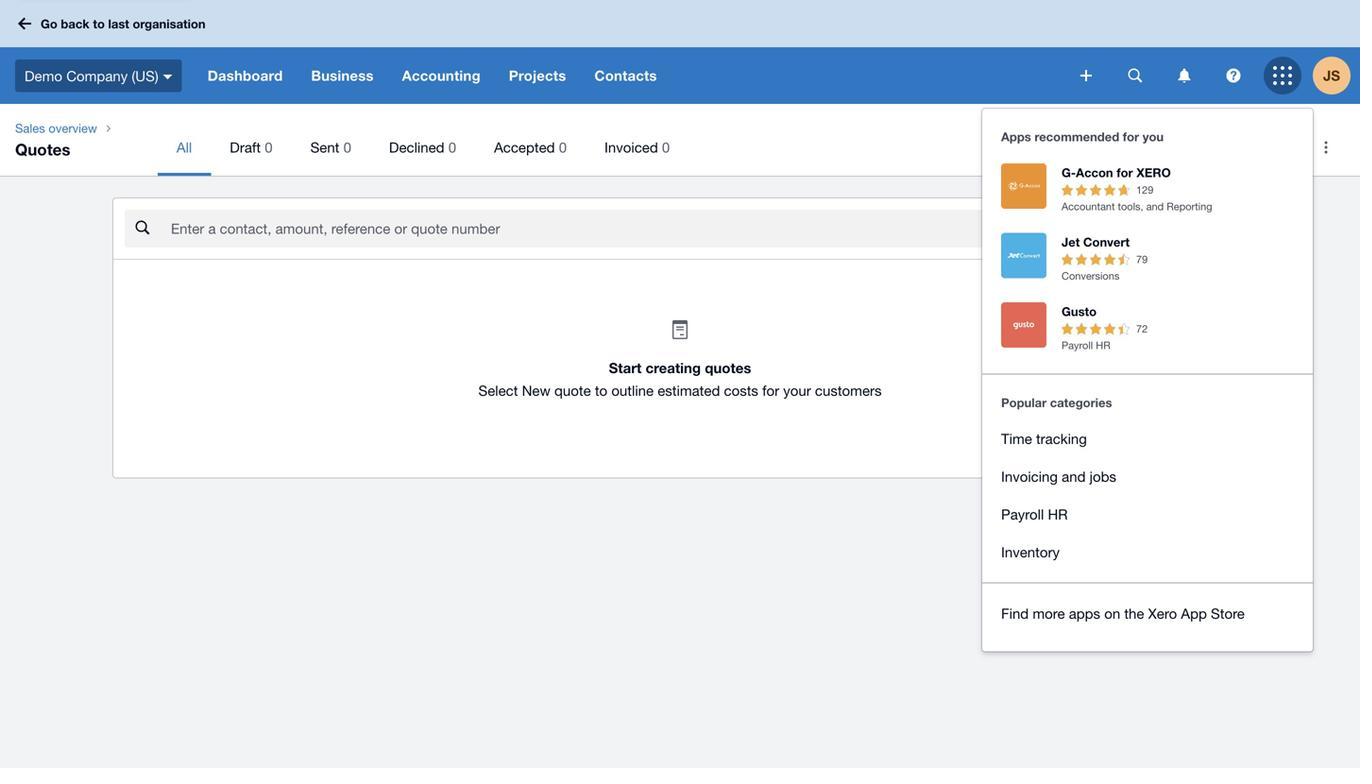 Task type: locate. For each thing, give the bounding box(es) containing it.
more
[[1033, 605, 1065, 622]]

and down 129
[[1147, 200, 1164, 213]]

and inside app recommendations element
[[1147, 200, 1164, 213]]

payroll hr inside app recommendations element
[[1062, 339, 1111, 351]]

0 vertical spatial hr
[[1096, 339, 1111, 351]]

svg image inside demo company (us) "popup button"
[[163, 74, 173, 79]]

1 vertical spatial hr
[[1048, 506, 1068, 522]]

invoicing and jobs link
[[983, 458, 1313, 496]]

demo company (us)
[[25, 67, 158, 84]]

0 vertical spatial payroll
[[1062, 339, 1093, 351]]

1 vertical spatial to
[[595, 382, 608, 399]]

0 vertical spatial for
[[1123, 129, 1139, 144]]

to right quote
[[595, 382, 608, 399]]

0 horizontal spatial hr
[[1048, 506, 1068, 522]]

hr down invoicing and jobs
[[1048, 506, 1068, 522]]

accepted 0
[[494, 139, 567, 155]]

business button
[[297, 47, 388, 104]]

tracking
[[1036, 430, 1087, 447]]

shortcuts image
[[1308, 128, 1345, 166]]

0 right sent
[[343, 139, 351, 155]]

last
[[108, 16, 129, 31]]

apps recommended for you
[[1001, 129, 1164, 144]]

popular
[[1001, 395, 1047, 410]]

customers
[[815, 382, 882, 399]]

0 vertical spatial payroll hr
[[1062, 339, 1111, 351]]

svg image inside the go back to last organisation link
[[18, 17, 31, 30]]

1 horizontal spatial hr
[[1096, 339, 1111, 351]]

0 right accepted
[[559, 139, 567, 155]]

payroll hr up inventory
[[1001, 506, 1068, 522]]

payroll down gusto
[[1062, 339, 1093, 351]]

0 for sent 0
[[343, 139, 351, 155]]

1 horizontal spatial svg image
[[1179, 68, 1191, 83]]

quotes
[[15, 140, 70, 159]]

time tracking link
[[983, 420, 1313, 458]]

you
[[1143, 129, 1164, 144]]

time
[[1001, 430, 1032, 447]]

accountant tools, and reporting
[[1062, 200, 1213, 213]]

for left your
[[762, 382, 780, 399]]

payroll inside popular categories element
[[1001, 506, 1044, 522]]

0 for declined 0
[[448, 139, 456, 155]]

0 vertical spatial to
[[93, 16, 105, 31]]

apps
[[1001, 129, 1031, 144]]

payroll hr down gusto
[[1062, 339, 1111, 351]]

svg image
[[18, 17, 31, 30], [1274, 66, 1292, 85], [1129, 68, 1143, 83], [1227, 68, 1241, 83], [163, 74, 173, 79]]

0 right draft
[[265, 139, 273, 155]]

2 vertical spatial for
[[762, 382, 780, 399]]

for
[[1123, 129, 1139, 144], [1117, 165, 1133, 180], [762, 382, 780, 399]]

popular categories element
[[983, 386, 1313, 571]]

inventory link
[[983, 533, 1313, 571]]

1 horizontal spatial and
[[1147, 200, 1164, 213]]

accounting
[[402, 67, 481, 84]]

declined
[[389, 139, 445, 155]]

payroll hr
[[1062, 339, 1111, 351], [1001, 506, 1068, 522]]

new
[[522, 382, 551, 399]]

1 vertical spatial and
[[1062, 468, 1086, 485]]

for for accon
[[1117, 165, 1133, 180]]

group inside "banner"
[[983, 109, 1313, 651]]

select
[[479, 382, 518, 399]]

0 horizontal spatial and
[[1062, 468, 1086, 485]]

0 vertical spatial and
[[1147, 200, 1164, 213]]

group containing time tracking
[[983, 109, 1313, 651]]

1 horizontal spatial to
[[595, 382, 608, 399]]

app
[[1181, 605, 1207, 622]]

sales
[[15, 121, 45, 136]]

payroll hr inside popular categories element
[[1001, 506, 1068, 522]]

group
[[983, 109, 1313, 651]]

hr
[[1096, 339, 1111, 351], [1048, 506, 1068, 522]]

organisation
[[133, 16, 206, 31]]

dashboard link
[[193, 47, 297, 104]]

for inside app recommendations element
[[1117, 165, 1133, 180]]

0 horizontal spatial payroll
[[1001, 506, 1044, 522]]

2 0 from the left
[[343, 139, 351, 155]]

start
[[609, 359, 642, 376]]

0 for invoiced 0
[[662, 139, 670, 155]]

inventory
[[1001, 544, 1060, 560]]

jet
[[1062, 235, 1080, 249]]

1 vertical spatial payroll hr
[[1001, 506, 1068, 522]]

for left you in the right of the page
[[1123, 129, 1139, 144]]

to
[[93, 16, 105, 31], [595, 382, 608, 399]]

banner
[[0, 0, 1360, 651]]

3 0 from the left
[[448, 139, 456, 155]]

menu
[[158, 119, 1182, 176]]

72
[[1137, 323, 1148, 335]]

5 0 from the left
[[662, 139, 670, 155]]

go back to last organisation link
[[11, 7, 217, 40]]

1 horizontal spatial payroll
[[1062, 339, 1093, 351]]

jet convert
[[1062, 235, 1130, 249]]

on
[[1105, 605, 1121, 622]]

0 horizontal spatial to
[[93, 16, 105, 31]]

declined 0
[[389, 139, 456, 155]]

and left the jobs
[[1062, 468, 1086, 485]]

0 right invoiced
[[662, 139, 670, 155]]

find more apps on the xero app store button
[[983, 595, 1313, 633]]

0
[[265, 139, 273, 155], [343, 139, 351, 155], [448, 139, 456, 155], [559, 139, 567, 155], [662, 139, 670, 155]]

go back to last organisation
[[41, 16, 206, 31]]

store
[[1211, 605, 1245, 622]]

payroll down invoicing
[[1001, 506, 1044, 522]]

for inside start creating quotes select new quote to outline estimated costs for your customers
[[762, 382, 780, 399]]

1 vertical spatial payroll
[[1001, 506, 1044, 522]]

the
[[1125, 605, 1145, 622]]

back
[[61, 16, 90, 31]]

1 vertical spatial for
[[1117, 165, 1133, 180]]

payroll
[[1062, 339, 1093, 351], [1001, 506, 1044, 522]]

svg image
[[1179, 68, 1191, 83], [1081, 70, 1092, 81]]

for left 'xero'
[[1117, 165, 1133, 180]]

invoicing and jobs
[[1001, 468, 1117, 485]]

quote
[[555, 382, 591, 399]]

hr down gusto
[[1096, 339, 1111, 351]]

menu containing all
[[158, 119, 1182, 176]]

start creating quotes select new quote to outline estimated costs for your customers
[[479, 359, 882, 399]]

4 0 from the left
[[559, 139, 567, 155]]

1 0 from the left
[[265, 139, 273, 155]]

go
[[41, 16, 57, 31]]

to inside start creating quotes select new quote to outline estimated costs for your customers
[[595, 382, 608, 399]]

to left last
[[93, 16, 105, 31]]

0 right declined
[[448, 139, 456, 155]]

and
[[1147, 200, 1164, 213], [1062, 468, 1086, 485]]

popular categories
[[1001, 395, 1112, 410]]



Task type: vqa. For each thing, say whether or not it's contained in the screenshot.
4th 0
yes



Task type: describe. For each thing, give the bounding box(es) containing it.
conversions
[[1062, 270, 1120, 282]]

invoicing
[[1001, 468, 1058, 485]]

invoiced
[[605, 139, 658, 155]]

quotes element
[[0, 104, 1360, 176]]

projects
[[509, 67, 566, 84]]

all link
[[158, 119, 211, 176]]

business
[[311, 67, 374, 84]]

accounting button
[[388, 47, 495, 104]]

apps
[[1069, 605, 1101, 622]]

0 horizontal spatial svg image
[[1081, 70, 1092, 81]]

js button
[[1313, 47, 1360, 104]]

accountant
[[1062, 200, 1115, 213]]

hr inside popular categories element
[[1048, 506, 1068, 522]]

reporting
[[1167, 200, 1213, 213]]

your
[[783, 382, 811, 399]]

contacts button
[[580, 47, 671, 104]]

payroll inside app recommendations element
[[1062, 339, 1093, 351]]

and inside popular categories element
[[1062, 468, 1086, 485]]

sent 0
[[310, 139, 351, 155]]

creating
[[646, 359, 701, 376]]

for for recommended
[[1123, 129, 1139, 144]]

js
[[1324, 67, 1341, 84]]

sales overview
[[15, 121, 97, 136]]

demo
[[25, 67, 62, 84]]

payroll hr link
[[983, 496, 1313, 533]]

estimated
[[658, 382, 720, 399]]

g-
[[1062, 165, 1076, 180]]

app recommendations element
[[983, 154, 1313, 465]]

accepted
[[494, 139, 555, 155]]

xero
[[1148, 605, 1177, 622]]

invoiced 0
[[605, 139, 670, 155]]

gusto
[[1062, 304, 1097, 319]]

draft 0
[[230, 139, 273, 155]]

sales overview link
[[8, 119, 105, 138]]

contacts
[[595, 67, 657, 84]]

demo company (us) button
[[0, 47, 193, 104]]

overview
[[49, 121, 97, 136]]

Enter a contact, amount, reference or quote number field
[[169, 211, 1130, 247]]

all
[[177, 139, 192, 155]]

banner containing dashboard
[[0, 0, 1360, 651]]

company
[[66, 67, 128, 84]]

(us)
[[132, 67, 158, 84]]

79
[[1137, 253, 1148, 265]]

0 for draft 0
[[265, 139, 273, 155]]

find more apps on the xero app store
[[1001, 605, 1245, 622]]

xero
[[1137, 165, 1171, 180]]

hr inside app recommendations element
[[1096, 339, 1111, 351]]

find
[[1001, 605, 1029, 622]]

tools,
[[1118, 200, 1144, 213]]

dashboard
[[208, 67, 283, 84]]

menu inside quotes element
[[158, 119, 1182, 176]]

quotes
[[705, 359, 751, 376]]

categories
[[1050, 395, 1112, 410]]

costs
[[724, 382, 759, 399]]

jobs
[[1090, 468, 1117, 485]]

outline
[[612, 382, 654, 399]]

129
[[1137, 184, 1154, 196]]

sent
[[310, 139, 340, 155]]

accon
[[1076, 165, 1114, 180]]

g-accon for xero
[[1062, 165, 1171, 180]]

draft
[[230, 139, 261, 155]]

convert
[[1084, 235, 1130, 249]]

projects button
[[495, 47, 580, 104]]

recommended
[[1035, 129, 1120, 144]]

0 for accepted 0
[[559, 139, 567, 155]]

time tracking
[[1001, 430, 1087, 447]]



